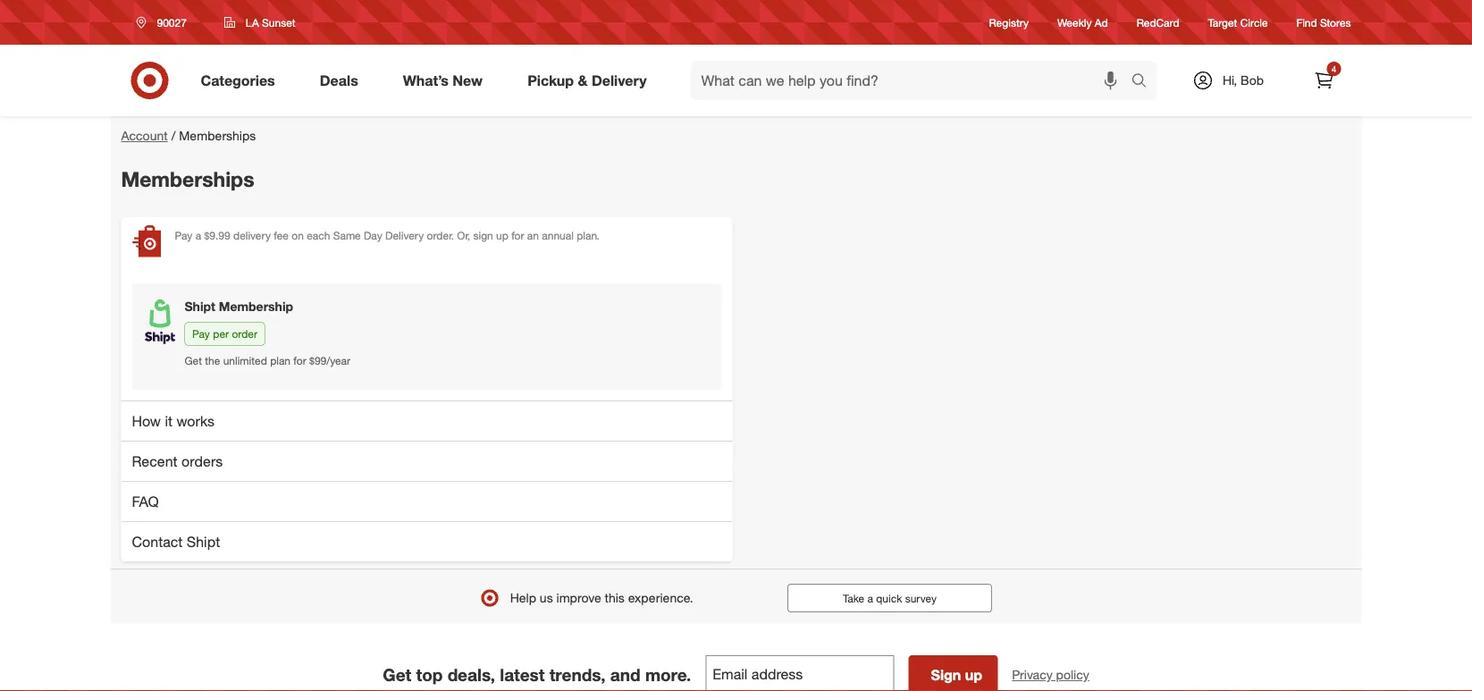 Task type: describe. For each thing, give the bounding box(es) containing it.
what's new link
[[388, 61, 505, 100]]

0 vertical spatial memberships
[[179, 128, 256, 144]]

pay for pay a $9.99 delivery fee on each same day delivery order. or, sign up for an annual plan.
[[175, 229, 193, 242]]

&
[[578, 72, 588, 89]]

sign
[[473, 229, 493, 242]]

orders
[[182, 452, 223, 470]]

sign up
[[931, 666, 983, 683]]

get for get top deals, latest trends, and more.
[[383, 664, 412, 685]]

la sunset
[[246, 16, 296, 29]]

90027 button
[[125, 6, 206, 38]]

redcard
[[1137, 16, 1180, 29]]

help us improve this experience.
[[510, 590, 694, 606]]

take a quick survey
[[843, 591, 937, 605]]

shipt membership
[[185, 298, 293, 314]]

redcard link
[[1137, 15, 1180, 30]]

what's
[[403, 72, 449, 89]]

experience.
[[628, 590, 694, 606]]

privacy
[[1012, 667, 1053, 683]]

new
[[453, 72, 483, 89]]

how it works button
[[121, 400, 733, 441]]

deals,
[[448, 664, 495, 685]]

recent orders link
[[121, 441, 733, 481]]

pickup & delivery link
[[512, 61, 669, 100]]

target
[[1209, 16, 1238, 29]]

la sunset button
[[213, 6, 307, 38]]

0 vertical spatial delivery
[[592, 72, 647, 89]]

pay a $9.99 delivery fee on each same day delivery order. or, sign up for an annual plan.
[[175, 229, 600, 242]]

annual
[[542, 229, 574, 242]]

recent orders
[[132, 452, 223, 470]]

membership
[[219, 298, 293, 314]]

take a quick survey button
[[788, 584, 993, 612]]

fee
[[274, 229, 289, 242]]

pay per order
[[192, 327, 258, 341]]

deals link
[[305, 61, 381, 100]]

trends,
[[550, 664, 606, 685]]

us
[[540, 590, 553, 606]]

policy
[[1056, 667, 1090, 683]]

categories
[[201, 72, 275, 89]]

per
[[213, 327, 229, 341]]

bob
[[1241, 72, 1264, 88]]

faq
[[132, 493, 159, 510]]

more.
[[646, 664, 691, 685]]

sunset
[[262, 16, 296, 29]]

privacy policy
[[1012, 667, 1090, 683]]

pickup & delivery
[[528, 72, 647, 89]]

4
[[1332, 63, 1337, 74]]

order
[[232, 327, 258, 341]]

registry link
[[989, 15, 1029, 30]]

0 horizontal spatial for
[[294, 354, 306, 367]]

get top deals, latest trends, and more.
[[383, 664, 691, 685]]

a for pay
[[196, 229, 201, 242]]

latest
[[500, 664, 545, 685]]

$9.99
[[204, 229, 230, 242]]

sign
[[931, 666, 961, 683]]

help
[[510, 590, 536, 606]]

unlimited
[[223, 354, 267, 367]]

what's new
[[403, 72, 483, 89]]

$99/year
[[309, 354, 351, 367]]

top
[[416, 664, 443, 685]]

it
[[165, 412, 173, 430]]

categories link
[[186, 61, 298, 100]]

find stores
[[1297, 16, 1352, 29]]

get the unlimited plan for $99/year
[[185, 354, 351, 367]]

take
[[843, 591, 865, 605]]

weekly ad
[[1058, 16, 1108, 29]]

this
[[605, 590, 625, 606]]

weekly
[[1058, 16, 1092, 29]]



Task type: vqa. For each thing, say whether or not it's contained in the screenshot.
$11.99 To
no



Task type: locate. For each thing, give the bounding box(es) containing it.
delivery
[[592, 72, 647, 89], [385, 229, 424, 242]]

delivery
[[233, 229, 271, 242]]

1 horizontal spatial a
[[868, 591, 874, 605]]

memberships down "account / memberships"
[[121, 166, 254, 191]]

recent
[[132, 452, 178, 470]]

1 horizontal spatial delivery
[[592, 72, 647, 89]]

or,
[[457, 229, 470, 242]]

works
[[177, 412, 215, 430]]

contact shipt link
[[121, 521, 733, 561]]

for
[[512, 229, 524, 242], [294, 354, 306, 367]]

1 vertical spatial memberships
[[121, 166, 254, 191]]

privacy policy link
[[1012, 666, 1090, 684]]

get
[[185, 354, 202, 367], [383, 664, 412, 685]]

faq link
[[121, 481, 733, 521]]

for right plan
[[294, 354, 306, 367]]

0 vertical spatial shipt
[[185, 298, 215, 314]]

/
[[171, 128, 176, 144]]

1 vertical spatial for
[[294, 354, 306, 367]]

day
[[364, 229, 382, 242]]

0 vertical spatial get
[[185, 354, 202, 367]]

plan.
[[577, 229, 600, 242]]

hi, bob
[[1223, 72, 1264, 88]]

target circle link
[[1209, 15, 1268, 30]]

delivery right &
[[592, 72, 647, 89]]

1 vertical spatial a
[[868, 591, 874, 605]]

contact shipt
[[132, 533, 220, 550]]

shipt
[[185, 298, 215, 314], [187, 533, 220, 550]]

a right take
[[868, 591, 874, 605]]

order.
[[427, 229, 454, 242]]

contact
[[132, 533, 183, 550]]

find
[[1297, 16, 1318, 29]]

up
[[496, 229, 509, 242], [965, 666, 983, 683]]

search button
[[1124, 61, 1167, 104]]

0 horizontal spatial up
[[496, 229, 509, 242]]

None text field
[[706, 655, 894, 691]]

What can we help you find? suggestions appear below search field
[[691, 61, 1136, 100]]

account / memberships
[[121, 128, 256, 144]]

improve
[[557, 590, 601, 606]]

how it works
[[132, 412, 215, 430]]

each
[[307, 229, 330, 242]]

get for get the unlimited plan for $99/year
[[185, 354, 202, 367]]

memberships
[[179, 128, 256, 144], [121, 166, 254, 191]]

account link
[[121, 128, 168, 144]]

0 horizontal spatial delivery
[[385, 229, 424, 242]]

0 vertical spatial for
[[512, 229, 524, 242]]

1 horizontal spatial get
[[383, 664, 412, 685]]

0 vertical spatial pay
[[175, 229, 193, 242]]

la
[[246, 16, 259, 29]]

1 vertical spatial shipt
[[187, 533, 220, 550]]

search
[[1124, 73, 1167, 91]]

sign up button
[[909, 655, 998, 691]]

on
[[292, 229, 304, 242]]

1 horizontal spatial up
[[965, 666, 983, 683]]

ad
[[1095, 16, 1108, 29]]

0 horizontal spatial a
[[196, 229, 201, 242]]

survey
[[905, 591, 937, 605]]

pay left $9.99
[[175, 229, 193, 242]]

memberships right /
[[179, 128, 256, 144]]

the
[[205, 354, 220, 367]]

circle
[[1241, 16, 1268, 29]]

pay for pay per order
[[192, 327, 210, 341]]

pickup
[[528, 72, 574, 89]]

target circle
[[1209, 16, 1268, 29]]

how
[[132, 412, 161, 430]]

90027
[[157, 16, 187, 29]]

1 vertical spatial up
[[965, 666, 983, 683]]

a inside button
[[868, 591, 874, 605]]

stores
[[1321, 16, 1352, 29]]

deals
[[320, 72, 358, 89]]

find stores link
[[1297, 15, 1352, 30]]

quick
[[876, 591, 902, 605]]

up right sign on the top of page
[[496, 229, 509, 242]]

pay
[[175, 229, 193, 242], [192, 327, 210, 341]]

and
[[610, 664, 641, 685]]

a left $9.99
[[196, 229, 201, 242]]

account
[[121, 128, 168, 144]]

4 link
[[1305, 61, 1344, 100]]

registry
[[989, 16, 1029, 29]]

an
[[527, 229, 539, 242]]

hi,
[[1223, 72, 1238, 88]]

pay left per
[[192, 327, 210, 341]]

0 horizontal spatial get
[[185, 354, 202, 367]]

1 horizontal spatial for
[[512, 229, 524, 242]]

a
[[196, 229, 201, 242], [868, 591, 874, 605]]

get left top
[[383, 664, 412, 685]]

for left an
[[512, 229, 524, 242]]

plan
[[270, 354, 291, 367]]

a for take
[[868, 591, 874, 605]]

shipt up per
[[185, 298, 215, 314]]

shipt right contact on the bottom left of the page
[[187, 533, 220, 550]]

1 vertical spatial get
[[383, 664, 412, 685]]

1 vertical spatial pay
[[192, 327, 210, 341]]

delivery right day on the top left of the page
[[385, 229, 424, 242]]

weekly ad link
[[1058, 15, 1108, 30]]

0 vertical spatial a
[[196, 229, 201, 242]]

get left the
[[185, 354, 202, 367]]

up right sign
[[965, 666, 983, 683]]

up inside button
[[965, 666, 983, 683]]

1 vertical spatial delivery
[[385, 229, 424, 242]]

0 vertical spatial up
[[496, 229, 509, 242]]



